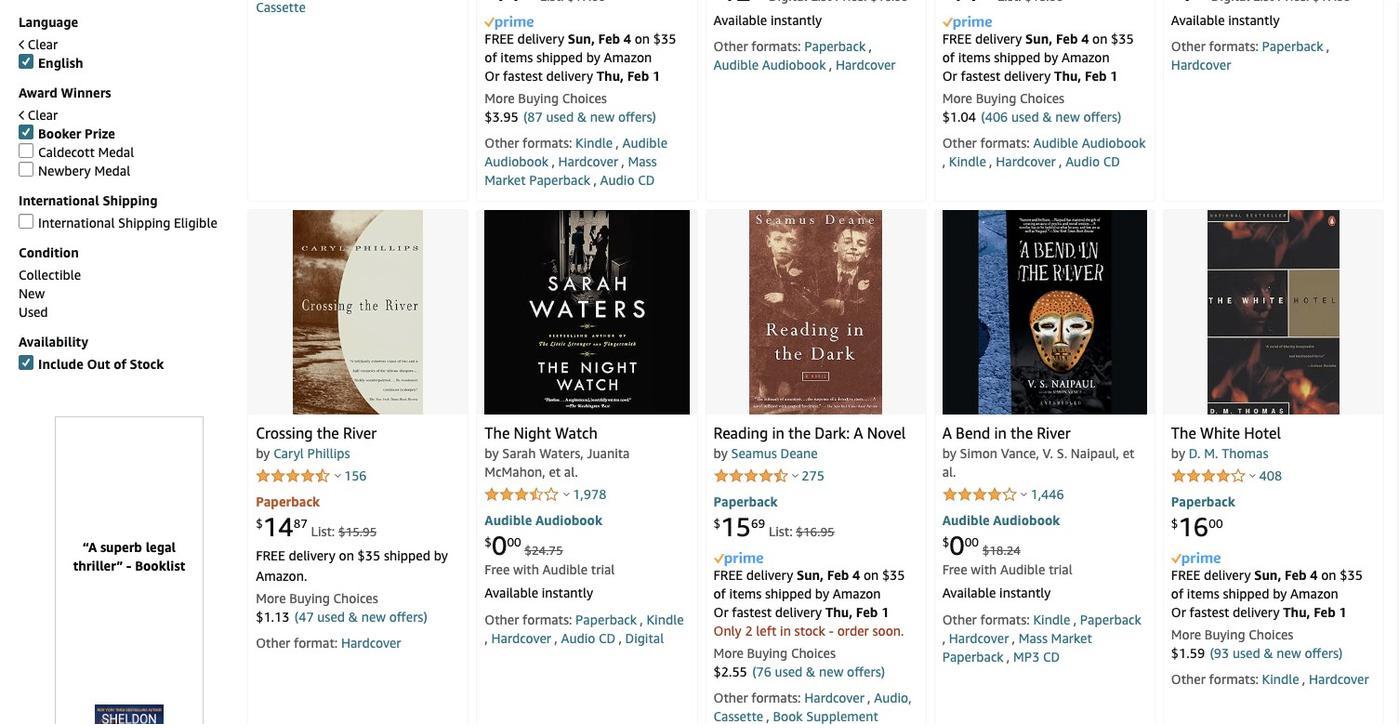 Task type: vqa. For each thing, say whether or not it's contained in the screenshot.
first Eligible for Prime. icon from the left
no



Task type: describe. For each thing, give the bounding box(es) containing it.
or fastest delivery thu, feb 1 up more buying choices $1.59 (93 used & new offers)
[[1171, 604, 1347, 620]]

free delivery sun, feb 4 on $35 of items shipped by amazon element up more buying choices $3.95 (87 used & new offers)
[[485, 31, 676, 65]]

offers) inside paperback $ 14 87 list: $15.95 free delivery on $35 shipped by amazon. more buying choices $1.13 (47 used & new offers)
[[389, 609, 427, 625]]

the white hotel image
[[1208, 210, 1340, 415]]

new inside paperback $ 14 87 list: $15.95 free delivery on $35 shipped by amazon. more buying choices $1.13 (47 used & new offers)
[[361, 609, 386, 625]]

choices inside paperback $ 14 87 list: $15.95 free delivery on $35 shipped by amazon. more buying choices $1.13 (47 used & new offers)
[[333, 591, 378, 606]]

formats: for other formats: paperback , kindle , hardcover , audio cd , digital
[[523, 612, 572, 627]]

checkbox image for include out of stock
[[19, 355, 33, 370]]

thu, for free delivery sun, feb 4 on $35 of items shipped by amazon element above more buying choices $1.59 (93 used & new offers)
[[1283, 604, 1310, 620]]

feb down the $16.95
[[827, 567, 849, 583]]

audible audiobook $ 0 00 $18.24 free with audible trial available instantly
[[942, 513, 1073, 601]]

newbery medal
[[38, 163, 130, 179]]

on for free delivery sun, feb 4 on $35 of items shipped by amazon element over more buying choices $3.95 (87 used & new offers)
[[635, 31, 650, 47]]

kindle link down $1.04
[[949, 154, 986, 169]]

-
[[829, 623, 834, 639]]

book supplement link
[[773, 708, 878, 724]]

$1.13
[[256, 609, 290, 625]]

prize
[[85, 126, 115, 141]]

feb up 'order'
[[856, 604, 878, 620]]

mass for cd
[[1019, 630, 1048, 646]]

instantly up other formats: paperback , hardcover
[[1228, 12, 1280, 28]]

popover image left 1,446
[[1021, 492, 1028, 497]]

or up only
[[714, 604, 729, 620]]

formats: for other formats: audible audiobook , kindle , hardcover , audio cd
[[980, 135, 1030, 151]]

, hardcover ,
[[552, 154, 628, 169]]

free delivery sun, feb 4 up more buying choices $3.95 (87 used & new offers)
[[485, 31, 635, 47]]

$2.55
[[714, 664, 747, 679]]

s.
[[1057, 446, 1068, 462]]

al. for night
[[564, 464, 578, 480]]

, book supplement
[[766, 708, 878, 724]]

in right left
[[780, 623, 791, 639]]

kindle for other formats: kindle , hardcover
[[1262, 671, 1299, 687]]

kindle for other formats: kindle ,
[[576, 135, 613, 151]]

kindle for other formats: kindle , paperback , hardcover ,
[[1033, 612, 1071, 627]]

free for or fastest delivery thu, feb 1 element corresponding to free delivery sun, feb 4 on $35 of items shipped by amazon element above more buying choices $1.59 (93 used & new offers)
[[1171, 567, 1201, 583]]

more buying choices $2.55 (76 used & new offers)
[[714, 645, 885, 679]]

on $35 of items shipped by amazon up more buying choices $1.59 (93 used & new offers)
[[1171, 567, 1363, 601]]

1,978 link
[[573, 487, 607, 502]]

bend
[[956, 424, 990, 443]]

items for free delivery sun, feb 4 on $35 of items shipped by amazon element above more buying choices $1.59 (93 used & new offers)
[[1187, 586, 1220, 601]]

cassette
[[714, 708, 763, 724]]

or fastest delivery thu, feb 1 up more buying choices $3.95 (87 used & new offers)
[[485, 68, 660, 84]]

amazon up the (406 used & new offers) link
[[1062, 50, 1110, 65]]

caldecott medal link
[[19, 143, 134, 160]]

caldecott medal
[[38, 144, 134, 160]]

other formats: kindle , paperback , hardcover ,
[[942, 612, 1142, 646]]

free for free delivery sun, feb 4 on $35 of items shipped by amazon element over more buying choices $1.04 (406 used & new offers) or fastest delivery thu, feb 1 element
[[942, 31, 972, 47]]

crossing the river by caryl phillips
[[256, 424, 377, 462]]

phillips
[[307, 446, 350, 462]]

audio cd link for paperback
[[561, 630, 616, 646]]

available inside audible audiobook $ 0 00 $24.75 free with audible trial available instantly
[[485, 586, 538, 601]]

used for more buying choices $3.95 (87 used & new offers)
[[546, 109, 574, 125]]

amazon prime image for free delivery sun, feb 4 on $35 of items shipped by amazon element on top of the only 2 left in stock - order soon.
[[714, 552, 763, 566]]

left
[[756, 623, 777, 639]]

v.
[[1043, 446, 1053, 462]]

16
[[1178, 512, 1209, 542]]

newbery medal link
[[19, 162, 130, 179]]

408
[[1259, 468, 1282, 484]]

fastest for free delivery sun, feb 4 on $35 of items shipped by amazon element on top of the only 2 left in stock - order soon.
[[732, 604, 772, 620]]

408 link
[[1259, 468, 1282, 484]]

hardcover inside other formats: audible audiobook , kindle , hardcover , audio cd
[[996, 154, 1056, 169]]

d.
[[1189, 446, 1201, 462]]

only 2 left in stock - order soon.
[[714, 623, 904, 639]]

more buying choices $1.59 (93 used & new offers)
[[1171, 627, 1343, 661]]

kindle link up digital link
[[647, 612, 684, 627]]

paperback inside other formats: kindle , paperback , hardcover ,
[[1080, 612, 1142, 627]]

audible inside other formats: audible audiobook , kindle , hardcover , audio cd
[[1033, 135, 1078, 151]]

sun, up more buying choices $1.04 (406 used & new offers)
[[1026, 31, 1053, 47]]

winners
[[61, 85, 111, 100]]

amazon up (93 used & new offers) link
[[1291, 586, 1339, 601]]

feb up more buying choices $1.04 (406 used & new offers)
[[1056, 31, 1078, 47]]

1,446
[[1031, 487, 1064, 502]]

audiobook inside the other formats: paperback , audible audiobook , hardcover
[[762, 57, 826, 73]]

audible audiobook $ 0 00 $24.75 free with audible trial available instantly
[[485, 513, 615, 601]]

the white hotel link
[[1171, 424, 1281, 443]]

a bend in the river link
[[942, 424, 1071, 443]]

formats: for other formats: kindle , hardcover
[[1209, 671, 1259, 687]]

other for other format: hardcover
[[256, 635, 290, 651]]

free delivery sun, feb 4 up more buying choices $1.59 (93 used & new offers)
[[1171, 567, 1321, 583]]

or up "$3.95" at the top left of the page
[[485, 68, 500, 84]]

shipping for international shipping
[[103, 192, 158, 208]]

audible inside audible audiobook
[[622, 135, 668, 151]]

free for or fastest delivery thu, feb 1 element related to free delivery sun, feb 4 on $35 of items shipped by amazon element over more buying choices $3.95 (87 used & new offers)
[[485, 31, 514, 47]]

list: for 15
[[769, 524, 793, 540]]

free delivery sun, feb 4 on $35 of items shipped by amazon element up more buying choices $1.59 (93 used & new offers)
[[1171, 567, 1363, 601]]

sun, up more buying choices $1.59 (93 used & new offers)
[[1254, 567, 1282, 583]]

format:
[[294, 635, 338, 651]]

paperback inside paperback $ 14 87 list: $15.95 free delivery on $35 shipped by amazon. more buying choices $1.13 (47 used & new offers)
[[256, 494, 320, 510]]

free for a
[[942, 562, 968, 578]]

$18.24
[[982, 543, 1021, 558]]

cd down audible audiobook
[[638, 172, 655, 188]]

new for more buying choices $2.55 (76 used & new offers)
[[819, 664, 844, 679]]

free for the
[[485, 562, 510, 578]]

, mp3 cd
[[1007, 649, 1060, 665]]

$24.75
[[525, 543, 563, 558]]

available instantly for hardcover
[[1171, 12, 1280, 28]]

4 up (87 used & new offers) "link"
[[624, 31, 631, 47]]

& for more buying choices $1.59 (93 used & new offers)
[[1264, 645, 1273, 661]]

the night watch image
[[485, 210, 689, 415]]

shipped for free delivery sun, feb 4 on $35 of items shipped by amazon element over more buying choices $1.04 (406 used & new offers)
[[994, 50, 1041, 65]]

0 for a
[[950, 530, 965, 561]]

audio inside other formats: audible audiobook , kindle , hardcover , audio cd
[[1066, 154, 1100, 169]]

by inside the white hotel by d. m. thomas
[[1171, 446, 1185, 462]]

of right out
[[114, 356, 126, 372]]

juanita
[[587, 446, 630, 462]]

(406
[[981, 109, 1008, 125]]

amazon up (87 used & new offers) "link"
[[604, 50, 652, 65]]

sun, down the $16.95
[[797, 567, 824, 583]]

kindle inside other formats: paperback , kindle , hardcover , audio cd , digital
[[647, 612, 684, 627]]

(47
[[295, 609, 314, 625]]

international shipping eligible
[[38, 215, 217, 231]]

clear for booker prize
[[28, 107, 58, 123]]

cd right mp3
[[1043, 649, 1060, 665]]

formats: for other formats: paperback , audible audiobook , hardcover
[[751, 38, 801, 54]]

items for free delivery sun, feb 4 on $35 of items shipped by amazon element over more buying choices $1.04 (406 used & new offers)
[[958, 50, 991, 65]]

audible inside the other formats: paperback , audible audiobook , hardcover
[[714, 57, 759, 73]]

buying for more buying choices $1.59 (93 used & new offers)
[[1205, 627, 1245, 642]]

with for night
[[513, 562, 539, 578]]

the white hotel by d. m. thomas
[[1171, 424, 1281, 462]]

, inside , et al.
[[1116, 446, 1119, 462]]

delivery inside paperback $ 14 87 list: $15.95 free delivery on $35 shipped by amazon. more buying choices $1.13 (47 used & new offers)
[[289, 548, 336, 564]]

or fastest delivery thu, feb 1 up the only 2 left in stock - order soon.
[[714, 604, 889, 620]]

popover image left 1,978 on the left bottom
[[563, 492, 570, 497]]

(87
[[523, 109, 543, 125]]

checkbox image for english
[[19, 54, 33, 69]]

on for free delivery sun, feb 4 on $35 of items shipped by amazon element on top of the only 2 left in stock - order soon.
[[864, 567, 879, 583]]

booker prize link
[[19, 125, 115, 141]]

(93
[[1210, 645, 1229, 661]]

instantly inside audible audiobook $ 0 00 $24.75 free with audible trial available instantly
[[542, 586, 593, 601]]

hotel
[[1244, 424, 1281, 443]]

white
[[1200, 424, 1240, 443]]

4 up (93 used & new offers) link
[[1310, 567, 1318, 583]]

cd inside other formats: paperback , kindle , hardcover , audio cd , digital
[[599, 630, 616, 646]]

out
[[87, 356, 110, 372]]

or fastest delivery thu, feb 1 element for free delivery sun, feb 4 on $35 of items shipped by amazon element over more buying choices $3.95 (87 used & new offers)
[[485, 68, 660, 84]]

other formats: audible audiobook , kindle , hardcover , audio cd
[[942, 135, 1146, 169]]

2
[[745, 623, 753, 639]]

items for free delivery sun, feb 4 on $35 of items shipped by amazon element on top of the only 2 left in stock - order soon.
[[729, 586, 762, 601]]

00 for the night watch
[[507, 534, 521, 549]]

(76 used & new offers) link
[[752, 664, 885, 679]]

used inside paperback $ 14 87 list: $15.95 free delivery on $35 shipped by amazon. more buying choices $1.13 (47 used & new offers)
[[317, 609, 345, 625]]

$15.95
[[338, 525, 377, 540]]

buying for more buying choices $2.55 (76 used & new offers)
[[747, 645, 788, 661]]

audio, cassette link
[[714, 690, 912, 724]]

other for other formats: paperback , hardcover
[[1171, 38, 1206, 54]]

3 the from the left
[[1011, 424, 1033, 443]]

& for more buying choices $3.95 (87 used & new offers)
[[577, 109, 587, 125]]

checkbox image for booker prize
[[19, 125, 33, 139]]

deane
[[780, 446, 818, 462]]

, et al. for watch
[[542, 464, 578, 480]]

a bend in the river
[[942, 424, 1071, 443]]

& for more buying choices $1.04 (406 used & new offers)
[[1043, 109, 1052, 125]]

supplement
[[806, 708, 878, 724]]

new for more buying choices $1.59 (93 used & new offers)
[[1277, 645, 1301, 661]]

or up $1.04
[[942, 68, 957, 84]]

on for free delivery sun, feb 4 on $35 of items shipped by amazon element over more buying choices $1.04 (406 used & new offers)
[[1092, 31, 1108, 47]]

(76
[[752, 664, 772, 679]]

on $35 of items shipped by amazon up more buying choices $1.04 (406 used & new offers)
[[942, 31, 1134, 65]]

156
[[344, 468, 367, 484]]

instantly up the other formats: paperback , audible audiobook , hardcover
[[771, 12, 822, 28]]

formats: for other formats: kindle , paperback , hardcover ,
[[980, 612, 1030, 627]]

feb up more buying choices $1.59 (93 used & new offers)
[[1285, 567, 1307, 583]]

by inside reading in the dark: a novel by seamus deane
[[714, 446, 728, 462]]

the for the white hotel by d. m. thomas
[[1171, 424, 1196, 443]]

a bend in the river image
[[942, 210, 1147, 415]]

hardcover inside other formats: paperback , kindle , hardcover , audio cd , digital
[[491, 630, 551, 646]]

simon
[[960, 446, 998, 462]]

free inside paperback $ 14 87 list: $15.95 free delivery on $35 shipped by amazon. more buying choices $1.13 (47 used & new offers)
[[256, 548, 285, 564]]

available inside the audible audiobook $ 0 00 $18.24 free with audible trial available instantly
[[942, 586, 996, 601]]

or fastest delivery thu, feb 1 up more buying choices $1.04 (406 used & new offers)
[[942, 68, 1118, 84]]

free delivery sun, feb 4 down the $16.95
[[714, 567, 864, 583]]

free delivery sun, feb 4 on $35 of items shipped by amazon element up the only 2 left in stock - order soon.
[[714, 567, 905, 601]]

1 up (87 used & new offers) "link"
[[653, 68, 660, 84]]

thu, for free delivery sun, feb 4 on $35 of items shipped by amazon element on top of the only 2 left in stock - order soon.
[[826, 604, 853, 620]]

sun, up more buying choices $3.95 (87 used & new offers)
[[568, 31, 595, 47]]

1,446 link
[[1031, 487, 1064, 502]]

, audio cd
[[594, 172, 655, 188]]

audible audiobook
[[485, 135, 668, 169]]

audiobook inside other formats: audible audiobook , kindle , hardcover , audio cd
[[1082, 135, 1146, 151]]

1,978
[[573, 487, 607, 502]]

other for other formats: paperback , audible audiobook , hardcover
[[714, 38, 748, 54]]

reading in the dark: a novel by seamus deane
[[714, 424, 906, 462]]

hardcover inside other formats: paperback , hardcover
[[1171, 57, 1231, 73]]

kindle link for audible audiobook
[[576, 135, 613, 151]]

$1.04
[[942, 109, 976, 125]]

new for more buying choices $3.95 (87 used & new offers)
[[590, 109, 615, 125]]

00 for a bend in the river
[[965, 534, 979, 549]]

more for more buying choices $3.95 (87 used & new offers)
[[485, 90, 515, 106]]

include out of stock
[[38, 356, 164, 372]]

al. for bend
[[942, 464, 956, 480]]

used
[[19, 304, 48, 320]]

condition
[[19, 245, 79, 260]]

dark:
[[815, 424, 850, 443]]

by inside paperback $ 14 87 list: $15.95 free delivery on $35 shipped by amazon. more buying choices $1.13 (47 used & new offers)
[[434, 548, 448, 564]]

1 up (93 used & new offers) link
[[1339, 604, 1347, 620]]

on $35 of items shipped by amazon up more buying choices $3.95 (87 used & new offers)
[[485, 31, 676, 65]]

of for free delivery sun, feb 4 on $35 of items shipped by amazon element on top of the only 2 left in stock - order soon.
[[714, 586, 726, 601]]

free delivery sun, feb 4 on $35 of items shipped by amazon element up more buying choices $1.04 (406 used & new offers)
[[942, 31, 1134, 65]]

buying for more buying choices $1.04 (406 used & new offers)
[[976, 90, 1017, 106]]

available up the other formats: paperback , audible audiobook , hardcover
[[714, 12, 767, 28]]

by inside crossing the river by caryl phillips
[[256, 446, 270, 462]]

stock
[[795, 623, 826, 639]]

mass market paperback link for hardcover
[[485, 154, 657, 188]]

other for other formats: kindle ,
[[485, 135, 519, 151]]

$ inside the audible audiobook $ 0 00 $18.24 free with audible trial available instantly
[[942, 534, 950, 549]]

other formats: kindle ,
[[485, 135, 622, 151]]

trial for the night watch
[[591, 562, 615, 578]]

award
[[19, 85, 57, 100]]

amazon up 'order'
[[833, 586, 881, 601]]

seamus deane link
[[731, 446, 818, 462]]

the inside crossing the river by caryl phillips
[[317, 424, 339, 443]]

on inside paperback $ 14 87 list: $15.95 free delivery on $35 shipped by amazon. more buying choices $1.13 (47 used & new offers)
[[339, 548, 354, 564]]

by simon vance , v. s. naipaul
[[942, 446, 1116, 462]]

audiobook for audible audiobook
[[485, 154, 549, 169]]

or up $1.59 at the bottom right
[[1171, 604, 1186, 620]]

, inside other formats: paperback , hardcover
[[1327, 38, 1330, 54]]

other for other formats: audible audiobook , kindle , hardcover , audio cd
[[942, 135, 977, 151]]

shipped inside paperback $ 14 87 list: $15.95 free delivery on $35 shipped by amazon. more buying choices $1.13 (47 used & new offers)
[[384, 548, 430, 564]]

mp3
[[1013, 649, 1040, 665]]

fastest for free delivery sun, feb 4 on $35 of items shipped by amazon element above more buying choices $1.59 (93 used & new offers)
[[1190, 604, 1229, 620]]

order
[[837, 623, 869, 639]]

(93 used & new offers) link
[[1210, 645, 1343, 661]]

of for free delivery sun, feb 4 on $35 of items shipped by amazon element above more buying choices $1.59 (93 used & new offers)
[[1171, 586, 1184, 601]]

booker prize
[[38, 126, 115, 141]]

the night watch link
[[485, 424, 598, 443]]

more for more buying choices $1.59 (93 used & new offers)
[[1171, 627, 1201, 642]]

english
[[38, 55, 83, 71]]

new link
[[19, 285, 45, 301]]

clear link for booker prize
[[19, 107, 58, 123]]

(87 used & new offers) link
[[523, 109, 656, 125]]

used for more buying choices $1.59 (93 used & new offers)
[[1233, 645, 1260, 661]]

the night watch
[[485, 424, 598, 443]]

paperback $ 15 69 list: $16.95
[[714, 494, 835, 542]]

kindle inside other formats: audible audiobook , kindle , hardcover , audio cd
[[949, 154, 986, 169]]

reading in the dark: a novel link
[[714, 424, 906, 443]]



Task type: locate. For each thing, give the bounding box(es) containing it.
with for bend
[[971, 562, 997, 578]]

1 the from the left
[[317, 424, 339, 443]]

1 horizontal spatial trial
[[1049, 562, 1073, 578]]

instantly up other formats: paperback , kindle , hardcover , audio cd , digital
[[542, 586, 593, 601]]

mass for ,
[[628, 154, 657, 169]]

2 the from the left
[[789, 424, 811, 443]]

checkbox image inside newbery medal link
[[19, 162, 33, 177]]

0 vertical spatial clear link
[[19, 36, 58, 52]]

crossing the river link
[[256, 424, 377, 443]]

2 horizontal spatial 00
[[1209, 516, 1223, 531]]

available instantly up other formats: paperback , hardcover
[[1171, 12, 1280, 28]]

checkbox image
[[19, 54, 33, 69], [19, 214, 33, 229], [19, 355, 33, 370]]

checkbox image for caldecott medal
[[19, 143, 33, 158]]

used inside "more buying choices $2.55 (76 used & new offers)"
[[775, 664, 803, 679]]

shipping for international shipping eligible
[[118, 215, 170, 231]]

0 horizontal spatial the
[[317, 424, 339, 443]]

1 horizontal spatial a
[[942, 424, 952, 443]]

1 checkbox image from the top
[[19, 125, 33, 139]]

1 horizontal spatial audio
[[600, 172, 635, 188]]

trial up other formats: paperback , kindle , hardcover , audio cd , digital
[[591, 562, 615, 578]]

69
[[751, 516, 765, 531]]

new inside more buying choices $1.04 (406 used & new offers)
[[1056, 109, 1080, 125]]

international for international shipping eligible
[[38, 215, 115, 231]]

0 horizontal spatial et
[[549, 464, 561, 480]]

mass
[[628, 154, 657, 169], [1019, 630, 1048, 646]]

paperback inside the other formats: paperback , audible audiobook , hardcover
[[804, 38, 866, 54]]

popover image for river
[[334, 474, 341, 478]]

1 river from the left
[[343, 424, 377, 443]]

mass market paperback down the other formats: kindle , on the top left of the page
[[485, 154, 657, 188]]

offers) inside "more buying choices $2.55 (76 used & new offers)"
[[847, 664, 885, 679]]

& inside "more buying choices $2.55 (76 used & new offers)"
[[806, 664, 816, 679]]

$1.59
[[1171, 645, 1205, 661]]

of up $1.04
[[942, 50, 955, 65]]

1 horizontal spatial river
[[1037, 424, 1071, 443]]

language
[[19, 14, 78, 30]]

or fastest delivery thu, feb 1 element for free delivery sun, feb 4 on $35 of items shipped by amazon element above more buying choices $1.59 (93 used & new offers)
[[1171, 604, 1347, 620]]

formats: inside other formats: kindle , paperback , hardcover ,
[[980, 612, 1030, 627]]

1 list: from the left
[[311, 524, 335, 540]]

buying inside paperback $ 14 87 list: $15.95 free delivery on $35 shipped by amazon. more buying choices $1.13 (47 used & new offers)
[[289, 591, 330, 606]]

checkbox image inside caldecott medal link
[[19, 143, 33, 158]]

thu, for free delivery sun, feb 4 on $35 of items shipped by amazon element over more buying choices $3.95 (87 used & new offers)
[[597, 68, 624, 84]]

kindle link for hardcover
[[1262, 671, 1299, 687]]

clear link
[[19, 36, 58, 52], [19, 107, 58, 123]]

audio left digital link
[[561, 630, 595, 646]]

other for other formats: kindle , paperback , hardcover ,
[[942, 612, 977, 627]]

0 vertical spatial international
[[19, 192, 99, 208]]

d. m. thomas link
[[1189, 446, 1269, 462]]

checkbox image inside international shipping eligible link
[[19, 214, 33, 229]]

& for more buying choices $2.55 (76 used & new offers)
[[806, 664, 816, 679]]

the up phillips
[[317, 424, 339, 443]]

popover image for the
[[792, 474, 799, 478]]

formats: inside other formats: paperback , kindle , hardcover , audio cd , digital
[[523, 612, 572, 627]]

sun,
[[568, 31, 595, 47], [1026, 31, 1053, 47], [797, 567, 824, 583], [1254, 567, 1282, 583]]

0 vertical spatial audio cd link
[[1066, 154, 1120, 169]]

1 horizontal spatial available instantly
[[1171, 12, 1280, 28]]

with inside the audible audiobook $ 0 00 $18.24 free with audible trial available instantly
[[971, 562, 997, 578]]

1 vertical spatial shipping
[[118, 215, 170, 231]]

free inside audible audiobook $ 0 00 $24.75 free with audible trial available instantly
[[485, 562, 510, 578]]

kindle up , hardcover ,
[[576, 135, 613, 151]]

the for the night watch
[[485, 424, 510, 443]]

new up audible audiobook
[[590, 109, 615, 125]]

0 horizontal spatial al.
[[564, 464, 578, 480]]

fastest for free delivery sun, feb 4 on $35 of items shipped by amazon element over more buying choices $1.04 (406 used & new offers)
[[961, 68, 1001, 84]]

2 checkbox image from the top
[[19, 143, 33, 158]]

amazon prime image for free delivery sun, feb 4 on $35 of items shipped by amazon element over more buying choices $1.04 (406 used & new offers)
[[942, 16, 992, 30]]

paperback $ 16 00
[[1171, 494, 1235, 542]]

paperback link
[[804, 38, 866, 54], [1262, 38, 1324, 54], [256, 494, 320, 510], [714, 494, 778, 510], [1171, 494, 1235, 510], [576, 612, 637, 627], [1080, 612, 1142, 627]]

cd left digital link
[[599, 630, 616, 646]]

the up sarah
[[485, 424, 510, 443]]

offers) for more buying choices $1.59 (93 used & new offers)
[[1305, 645, 1343, 661]]

available up other formats: paperback , hardcover
[[1171, 12, 1225, 28]]

on $35 of items shipped by amazon up the only 2 left in stock - order soon.
[[714, 567, 905, 601]]

medal inside caldecott medal link
[[98, 144, 134, 160]]

more up $1.13
[[256, 591, 286, 606]]

hardcover link
[[836, 57, 896, 73], [1171, 57, 1231, 73], [558, 154, 618, 169], [996, 154, 1056, 169], [491, 630, 551, 646], [949, 630, 1009, 646], [341, 635, 401, 651], [1309, 671, 1369, 687], [804, 690, 865, 706]]

2 horizontal spatial the
[[1011, 424, 1033, 443]]

paperback inside other formats: paperback , kindle , hardcover , audio cd , digital
[[576, 612, 637, 627]]

kindle link for paperback
[[1033, 612, 1071, 627]]

1 horizontal spatial mass market paperback link
[[942, 630, 1092, 665]]

soon.
[[873, 623, 904, 639]]

formats: for other formats: hardcover ,
[[751, 690, 801, 706]]

shipped for free delivery sun, feb 4 on $35 of items shipped by amazon element on top of the only 2 left in stock - order soon.
[[765, 586, 812, 601]]

waters
[[539, 446, 580, 462]]

1 vertical spatial clear link
[[19, 107, 58, 123]]

1 vertical spatial mass
[[1019, 630, 1048, 646]]

offers) inside more buying choices $1.04 (406 used & new offers)
[[1084, 109, 1122, 125]]

$
[[256, 516, 263, 531], [714, 516, 721, 531], [1171, 516, 1178, 531], [485, 534, 492, 549], [942, 534, 950, 549]]

1 horizontal spatial 0
[[950, 530, 965, 561]]

cd
[[1103, 154, 1120, 169], [638, 172, 655, 188], [599, 630, 616, 646], [1043, 649, 1060, 665]]

new inside "more buying choices $2.55 (76 used & new offers)"
[[819, 664, 844, 679]]

0 vertical spatial market
[[485, 172, 526, 188]]

1 al. from the left
[[564, 464, 578, 480]]

buying
[[518, 90, 559, 106], [976, 90, 1017, 106], [289, 591, 330, 606], [1205, 627, 1245, 642], [747, 645, 788, 661]]

reading in the dark: a novel image
[[749, 210, 882, 415]]

0 horizontal spatial , et al.
[[542, 464, 578, 480]]

choices inside more buying choices $1.04 (406 used & new offers)
[[1020, 90, 1065, 106]]

feb up (93 used & new offers) link
[[1314, 604, 1336, 620]]

1 vertical spatial clear
[[28, 107, 58, 123]]

2 clear link from the top
[[19, 107, 58, 123]]

00 down m.
[[1209, 516, 1223, 531]]

medal inside newbery medal link
[[94, 163, 130, 179]]

free delivery sun, feb 4 up more buying choices $1.04 (406 used & new offers)
[[942, 31, 1092, 47]]

& inside more buying choices $3.95 (87 used & new offers)
[[577, 109, 587, 125]]

mp3 cd link
[[1013, 649, 1060, 665]]

buying inside more buying choices $1.04 (406 used & new offers)
[[976, 90, 1017, 106]]

choices inside more buying choices $3.95 (87 used & new offers)
[[562, 90, 607, 106]]

mass market paperback link for mp3
[[942, 630, 1092, 665]]

0 for the
[[492, 530, 507, 561]]

156 link
[[344, 468, 367, 484]]

clear link up english link on the top left
[[19, 36, 58, 52]]

shipped up more buying choices $1.04 (406 used & new offers)
[[994, 50, 1041, 65]]

1 vertical spatial mass market paperback link
[[942, 630, 1092, 665]]

paperback $ 14 87 list: $15.95 free delivery on $35 shipped by amazon. more buying choices $1.13 (47 used & new offers)
[[256, 494, 448, 625]]

1 horizontal spatial list:
[[769, 524, 793, 540]]

clear down award
[[28, 107, 58, 123]]

et for a bend in the river
[[1123, 446, 1135, 462]]

of for free delivery sun, feb 4 on $35 of items shipped by amazon element over more buying choices $1.04 (406 used & new offers)
[[942, 50, 955, 65]]

new up other formats: audible audiobook , kindle , hardcover , audio cd
[[1056, 109, 1080, 125]]

checkbox image up award
[[19, 54, 33, 69]]

paperback
[[804, 38, 866, 54], [1262, 38, 1324, 54], [529, 172, 591, 188], [256, 494, 320, 510], [714, 494, 778, 510], [1171, 494, 1235, 510], [576, 612, 637, 627], [1080, 612, 1142, 627], [942, 649, 1004, 665]]

river inside crossing the river by caryl phillips
[[343, 424, 377, 443]]

fastest up (93
[[1190, 604, 1229, 620]]

of for free delivery sun, feb 4 on $35 of items shipped by amazon element over more buying choices $3.95 (87 used & new offers)
[[485, 50, 497, 65]]

items up $1.59 at the bottom right
[[1187, 586, 1220, 601]]

0 vertical spatial shipping
[[103, 192, 158, 208]]

other for other formats: paperback , kindle , hardcover , audio cd , digital
[[485, 612, 519, 627]]

2 0 from the left
[[950, 530, 965, 561]]

new up other formats: kindle , hardcover
[[1277, 645, 1301, 661]]

0 horizontal spatial trial
[[591, 562, 615, 578]]

free up the amazon.
[[256, 548, 285, 564]]

paperback inside paperback $ 15 69 list: $16.95
[[714, 494, 778, 510]]

choices up (47 used & new offers) link
[[333, 591, 378, 606]]

00 inside the paperback $ 16 00
[[1209, 516, 1223, 531]]

with inside audible audiobook $ 0 00 $24.75 free with audible trial available instantly
[[513, 562, 539, 578]]

shipped up more buying choices $1.59 (93 used & new offers)
[[1223, 586, 1270, 601]]

trial inside the audible audiobook $ 0 00 $18.24 free with audible trial available instantly
[[1049, 562, 1073, 578]]

instantly inside the audible audiobook $ 0 00 $18.24 free with audible trial available instantly
[[1000, 586, 1051, 601]]

$ for 16
[[1171, 516, 1178, 531]]

offers) inside more buying choices $1.59 (93 used & new offers)
[[1305, 645, 1343, 661]]

shipped up the only 2 left in stock - order soon.
[[765, 586, 812, 601]]

other inside other formats: paperback , hardcover
[[1171, 38, 1206, 54]]

newbery
[[38, 163, 91, 179]]

of up only
[[714, 586, 726, 601]]

1 clear link from the top
[[19, 36, 58, 52]]

2 the from the left
[[1171, 424, 1196, 443]]

or fastest delivery thu, feb 1 element up more buying choices $1.59 (93 used & new offers)
[[1171, 604, 1347, 620]]

thu, for free delivery sun, feb 4 on $35 of items shipped by amazon element over more buying choices $1.04 (406 used & new offers)
[[1054, 68, 1082, 84]]

,
[[869, 38, 872, 54], [1327, 38, 1330, 54], [829, 57, 832, 73], [616, 135, 619, 151], [552, 154, 555, 169], [621, 154, 625, 169], [942, 154, 946, 169], [989, 154, 993, 169], [1059, 154, 1062, 169], [594, 172, 597, 188], [580, 446, 584, 462], [1036, 446, 1039, 462], [1116, 446, 1119, 462], [542, 464, 546, 480], [640, 612, 643, 627], [1074, 612, 1077, 627], [485, 630, 488, 646], [554, 630, 558, 646], [619, 630, 622, 646], [942, 630, 946, 646], [1012, 630, 1015, 646], [1007, 649, 1010, 665], [1302, 671, 1306, 687], [867, 690, 871, 706], [766, 708, 770, 724]]

0 horizontal spatial 00
[[507, 534, 521, 549]]

more inside "more buying choices $2.55 (76 used & new offers)"
[[714, 645, 744, 661]]

buying up (76
[[747, 645, 788, 661]]

2 available instantly from the left
[[1171, 12, 1280, 28]]

$ inside audible audiobook $ 0 00 $24.75 free with audible trial available instantly
[[485, 534, 492, 549]]

et for the night watch
[[549, 464, 561, 480]]

1 vertical spatial checkbox image
[[19, 143, 33, 158]]

booker
[[38, 126, 81, 141]]

fastest for free delivery sun, feb 4 on $35 of items shipped by amazon element over more buying choices $3.95 (87 used & new offers)
[[503, 68, 543, 84]]

0 horizontal spatial river
[[343, 424, 377, 443]]

offers)
[[618, 109, 656, 125], [1084, 109, 1122, 125], [389, 609, 427, 625], [1305, 645, 1343, 661], [847, 664, 885, 679]]

0 horizontal spatial mass market paperback
[[485, 154, 657, 188]]

2 al. from the left
[[942, 464, 956, 480]]

feb
[[598, 31, 620, 47], [1056, 31, 1078, 47], [627, 68, 649, 84], [1085, 68, 1107, 84], [827, 567, 849, 583], [1285, 567, 1307, 583], [856, 604, 878, 620], [1314, 604, 1336, 620]]

audiobook inside audible audiobook $ 0 00 $24.75 free with audible trial available instantly
[[535, 513, 603, 528]]

more for more buying choices $2.55 (76 used & new offers)
[[714, 645, 744, 661]]

shipping left eligible
[[118, 215, 170, 231]]

1 horizontal spatial the
[[789, 424, 811, 443]]

1 the from the left
[[485, 424, 510, 443]]

checkbox image inside booker prize link
[[19, 125, 33, 139]]

2 trial from the left
[[1049, 562, 1073, 578]]

more inside more buying choices $1.04 (406 used & new offers)
[[942, 90, 973, 106]]

1 horizontal spatial et
[[1123, 446, 1135, 462]]

market for paperback
[[1051, 630, 1092, 646]]

amazon prime image for free delivery sun, feb 4 on $35 of items shipped by amazon element above more buying choices $1.59 (93 used & new offers)
[[1171, 552, 1221, 566]]

1 free from the left
[[485, 562, 510, 578]]

00 inside audible audiobook $ 0 00 $24.75 free with audible trial available instantly
[[507, 534, 521, 549]]

formats: for other formats: paperback , hardcover
[[1209, 38, 1259, 54]]

more inside paperback $ 14 87 list: $15.95 free delivery on $35 shipped by amazon. more buying choices $1.13 (47 used & new offers)
[[256, 591, 286, 606]]

instantly up other formats: kindle , paperback , hardcover ,
[[1000, 586, 1051, 601]]

mass market paperback for mp3
[[942, 630, 1092, 665]]

shipped for free delivery sun, feb 4 on $35 of items shipped by amazon element over more buying choices $3.95 (87 used & new offers)
[[536, 50, 583, 65]]

caryl phillips link
[[273, 446, 350, 462]]

hardcover inside other formats: kindle , paperback , hardcover ,
[[949, 630, 1009, 646]]

offers) for more buying choices $2.55 (76 used & new offers)
[[847, 664, 885, 679]]

choices for more buying choices $1.59 (93 used & new offers)
[[1249, 627, 1294, 642]]

0 horizontal spatial available instantly
[[714, 12, 822, 28]]

of up "$3.95" at the top left of the page
[[485, 50, 497, 65]]

in up seamus deane link
[[772, 424, 785, 443]]

popover image for hotel
[[1250, 474, 1256, 478]]

0 horizontal spatial mass market paperback link
[[485, 154, 657, 188]]

the up vance
[[1011, 424, 1033, 443]]

other
[[714, 38, 748, 54], [1171, 38, 1206, 54], [485, 135, 519, 151], [942, 135, 977, 151], [485, 612, 519, 627], [942, 612, 977, 627], [256, 635, 290, 651], [1171, 671, 1206, 687], [714, 690, 748, 706]]

1 up soon.
[[881, 604, 889, 620]]

items up 2 on the right
[[729, 586, 762, 601]]

kindle link up , hardcover ,
[[576, 135, 613, 151]]

0 vertical spatial clear
[[28, 36, 58, 52]]

english link
[[19, 54, 83, 71]]

caryl
[[273, 446, 304, 462]]

hardcover inside the other formats: paperback , audible audiobook , hardcover
[[836, 57, 896, 73]]

1 horizontal spatial the
[[1171, 424, 1196, 443]]

feb up the (406 used & new offers) link
[[1085, 68, 1107, 84]]

checkbox image for newbery medal
[[19, 162, 33, 177]]

feb up more buying choices $3.95 (87 used & new offers)
[[598, 31, 620, 47]]

0 inside the audible audiobook $ 0 00 $18.24 free with audible trial available instantly
[[950, 530, 965, 561]]

checkbox image
[[19, 125, 33, 139], [19, 143, 33, 158], [19, 162, 33, 177]]

thu, up (93 used & new offers) link
[[1283, 604, 1310, 620]]

4 up 'order'
[[853, 567, 860, 583]]

15
[[721, 512, 751, 542]]

eligible
[[174, 215, 217, 231]]

audiobook inside the audible audiobook $ 0 00 $18.24 free with audible trial available instantly
[[993, 513, 1060, 528]]

0 horizontal spatial market
[[485, 172, 526, 188]]

275
[[802, 468, 825, 484]]

international shipping
[[19, 192, 158, 208]]

2 clear from the top
[[28, 107, 58, 123]]

1 horizontal spatial market
[[1051, 630, 1092, 646]]

used inside more buying choices $1.04 (406 used & new offers)
[[1012, 109, 1039, 125]]

other inside other formats: kindle , paperback , hardcover ,
[[942, 612, 977, 627]]

international for international shipping
[[19, 192, 99, 208]]

1 a from the left
[[854, 424, 863, 443]]

1 horizontal spatial free
[[942, 562, 968, 578]]

offers) inside more buying choices $3.95 (87 used & new offers)
[[618, 109, 656, 125]]

1 up the (406 used & new offers) link
[[1110, 68, 1118, 84]]

& inside more buying choices $1.59 (93 used & new offers)
[[1264, 645, 1273, 661]]

$35 inside paperback $ 14 87 list: $15.95 free delivery on $35 shipped by amazon. more buying choices $1.13 (47 used & new offers)
[[358, 548, 380, 564]]

used inside more buying choices $3.95 (87 used & new offers)
[[546, 109, 574, 125]]

items
[[500, 50, 533, 65], [958, 50, 991, 65], [729, 586, 762, 601], [1187, 586, 1220, 601]]

$3.95
[[485, 109, 518, 125]]

other for other formats: hardcover ,
[[714, 690, 748, 706]]

mass market paperback for hardcover
[[485, 154, 657, 188]]

0 horizontal spatial list:
[[311, 524, 335, 540]]

free down 16
[[1171, 567, 1201, 583]]

other inside other formats: audible audiobook , kindle , hardcover , audio cd
[[942, 135, 977, 151]]

list: right 87
[[311, 524, 335, 540]]

2 checkbox image from the top
[[19, 214, 33, 229]]

, et al. for in
[[942, 446, 1135, 480]]

sarah
[[502, 446, 536, 462]]

0 horizontal spatial 0
[[492, 530, 507, 561]]

new inside more buying choices $1.59 (93 used & new offers)
[[1277, 645, 1301, 661]]

more for more buying choices $1.04 (406 used & new offers)
[[942, 90, 973, 106]]

new inside more buying choices $3.95 (87 used & new offers)
[[590, 109, 615, 125]]

buying inside more buying choices $1.59 (93 used & new offers)
[[1205, 627, 1245, 642]]

thu, up (87 used & new offers) "link"
[[597, 68, 624, 84]]

1 vertical spatial audio cd link
[[600, 172, 655, 188]]

1 horizontal spatial with
[[971, 562, 997, 578]]

formats: inside other formats: audible audiobook , kindle , hardcover , audio cd
[[980, 135, 1030, 151]]

amazon.
[[256, 568, 307, 584]]

available instantly up the other formats: paperback , audible audiobook , hardcover
[[714, 12, 822, 28]]

kindle down $1.04
[[949, 154, 986, 169]]

clear link for english
[[19, 36, 58, 52]]

0 vertical spatial medal
[[98, 144, 134, 160]]

1 horizontal spatial 00
[[965, 534, 979, 549]]

0 vertical spatial checkbox image
[[19, 125, 33, 139]]

2 vertical spatial checkbox image
[[19, 355, 33, 370]]

free
[[485, 31, 514, 47], [942, 31, 972, 47], [256, 548, 285, 564], [714, 567, 743, 583], [1171, 567, 1201, 583]]

or fastest delivery thu, feb 1 element for free delivery sun, feb 4 on $35 of items shipped by amazon element on top of the only 2 left in stock - order soon.
[[714, 604, 889, 620]]

used
[[546, 109, 574, 125], [1012, 109, 1039, 125], [317, 609, 345, 625], [1233, 645, 1260, 661], [775, 664, 803, 679]]

al.
[[564, 464, 578, 480], [942, 464, 956, 480]]

on $35 of items shipped by amazon
[[485, 31, 676, 65], [942, 31, 1134, 65], [714, 567, 905, 601], [1171, 567, 1363, 601]]

audio,
[[874, 690, 912, 706]]

2 river from the left
[[1037, 424, 1071, 443]]

free delivery sun, feb 4 on $35 of items shipped by amazon element
[[485, 31, 676, 65], [942, 31, 1134, 65], [714, 567, 905, 601], [1171, 567, 1363, 601]]

choices for more buying choices $1.04 (406 used & new offers)
[[1020, 90, 1065, 106]]

trial
[[591, 562, 615, 578], [1049, 562, 1073, 578]]

2 vertical spatial audio cd link
[[561, 630, 616, 646]]

the inside the white hotel by d. m. thomas
[[1171, 424, 1196, 443]]

market up mp3 cd link
[[1051, 630, 1092, 646]]

of
[[485, 50, 497, 65], [942, 50, 955, 65], [114, 356, 126, 372], [714, 586, 726, 601], [1171, 586, 1184, 601]]

only
[[714, 623, 742, 639]]

more up $1.59 at the bottom right
[[1171, 627, 1201, 642]]

$ inside the paperback $ 16 00
[[1171, 516, 1178, 531]]

more inside more buying choices $3.95 (87 used & new offers)
[[485, 90, 515, 106]]

collectible
[[19, 267, 81, 283]]

medal for newbery medal
[[94, 163, 130, 179]]

checkbox image up condition
[[19, 214, 33, 229]]

1 vertical spatial mass market paperback
[[942, 630, 1092, 665]]

free for or fastest delivery thu, feb 1 element associated with free delivery sun, feb 4 on $35 of items shipped by amazon element on top of the only 2 left in stock - order soon.
[[714, 567, 743, 583]]

audio down the (406 used & new offers) link
[[1066, 154, 1100, 169]]

0 horizontal spatial mass
[[628, 154, 657, 169]]

kindle link
[[576, 135, 613, 151], [949, 154, 986, 169], [647, 612, 684, 627], [1033, 612, 1071, 627], [1262, 671, 1299, 687]]

audio cd link for audible audiobook
[[1066, 154, 1120, 169]]

other for other formats: kindle , hardcover
[[1171, 671, 1206, 687]]

book
[[773, 708, 803, 724]]

other formats: paperback , kindle , hardcover , audio cd , digital
[[485, 612, 684, 646]]

0 horizontal spatial free
[[485, 562, 510, 578]]

paperback inside other formats: paperback , hardcover
[[1262, 38, 1324, 54]]

checkbox image inside english link
[[19, 54, 33, 69]]

on for free delivery sun, feb 4 on $35 of items shipped by amazon element above more buying choices $1.59 (93 used & new offers)
[[1321, 567, 1337, 583]]

watch
[[555, 424, 598, 443]]

kindle up mp3 cd link
[[1033, 612, 1071, 627]]

clear up english link on the top left
[[28, 36, 58, 52]]

formats: for other formats: kindle ,
[[523, 135, 572, 151]]

0 vertical spatial mass market paperback
[[485, 154, 657, 188]]

popover image left 156
[[334, 474, 341, 478]]

list: for 14
[[311, 524, 335, 540]]

& inside paperback $ 14 87 list: $15.95 free delivery on $35 shipped by amazon. more buying choices $1.13 (47 used & new offers)
[[348, 609, 358, 625]]

1 horizontal spatial al.
[[942, 464, 956, 480]]

more up $2.55
[[714, 645, 744, 661]]

crossing the river image
[[293, 210, 423, 415]]

choices
[[562, 90, 607, 106], [1020, 90, 1065, 106], [333, 591, 378, 606], [1249, 627, 1294, 642], [791, 645, 836, 661]]

cd down the (406 used & new offers) link
[[1103, 154, 1120, 169]]

$ inside paperback $ 15 69 list: $16.95
[[714, 516, 721, 531]]

hardcover
[[836, 57, 896, 73], [1171, 57, 1231, 73], [558, 154, 618, 169], [996, 154, 1056, 169], [491, 630, 551, 646], [949, 630, 1009, 646], [341, 635, 401, 651], [1309, 671, 1369, 687], [804, 690, 865, 706]]

1 checkbox image from the top
[[19, 54, 33, 69]]

checkbox image for international shipping eligible
[[19, 214, 33, 229]]

audiobook
[[762, 57, 826, 73], [1082, 135, 1146, 151], [485, 154, 549, 169], [535, 513, 603, 528], [993, 513, 1060, 528]]

popover image left 275 link at bottom
[[792, 474, 799, 478]]

available down $18.24
[[942, 586, 996, 601]]

2 vertical spatial checkbox image
[[19, 162, 33, 177]]

(47 used & new offers) link
[[295, 609, 427, 625]]

2 a from the left
[[942, 424, 952, 443]]

(406 used & new offers) link
[[981, 109, 1122, 125]]

in
[[772, 424, 785, 443], [994, 424, 1007, 443], [780, 623, 791, 639]]

1 vertical spatial market
[[1051, 630, 1092, 646]]

2 horizontal spatial audio
[[1066, 154, 1100, 169]]

juanita mcmahon
[[485, 446, 630, 480]]

&
[[577, 109, 587, 125], [1043, 109, 1052, 125], [348, 609, 358, 625], [1264, 645, 1273, 661], [806, 664, 816, 679]]

0 vertical spatial mass
[[628, 154, 657, 169]]

1 horizontal spatial mass
[[1019, 630, 1048, 646]]

in inside reading in the dark: a novel by seamus deane
[[772, 424, 785, 443]]

other inside other formats: paperback , kindle , hardcover , audio cd , digital
[[485, 612, 519, 627]]

0 horizontal spatial a
[[854, 424, 863, 443]]

0 vertical spatial et
[[1123, 446, 1135, 462]]

2 with from the left
[[971, 562, 997, 578]]

buying for more buying choices $3.95 (87 used & new offers)
[[518, 90, 559, 106]]

1 trial from the left
[[591, 562, 615, 578]]

or fastest delivery thu, feb 1 element
[[485, 68, 660, 84], [942, 68, 1118, 84], [714, 604, 889, 620], [1171, 604, 1347, 620]]

0 left $24.75
[[492, 530, 507, 561]]

a inside reading in the dark: a novel by seamus deane
[[854, 424, 863, 443]]

al. inside , et al.
[[942, 464, 956, 480]]

stock
[[130, 356, 164, 372]]

digital
[[625, 630, 664, 646]]

kindle link up mp3 cd link
[[1033, 612, 1071, 627]]

$ for 15
[[714, 516, 721, 531]]

in up vance
[[994, 424, 1007, 443]]

0
[[492, 530, 507, 561], [950, 530, 965, 561]]

0 vertical spatial audio
[[1066, 154, 1100, 169]]

00 inside the audible audiobook $ 0 00 $18.24 free with audible trial available instantly
[[965, 534, 979, 549]]

offers) for more buying choices $3.95 (87 used & new offers)
[[618, 109, 656, 125]]

et down waters
[[549, 464, 561, 480]]

$35
[[653, 31, 676, 47], [1111, 31, 1134, 47], [358, 548, 380, 564], [882, 567, 905, 583], [1340, 567, 1363, 583]]

new up other format: hardcover
[[361, 609, 386, 625]]

availability
[[19, 334, 88, 350]]

market for audible audiobook
[[485, 172, 526, 188]]

cd inside other formats: audible audiobook , kindle , hardcover , audio cd
[[1103, 154, 1120, 169]]

clear
[[28, 36, 58, 52], [28, 107, 58, 123]]

1 horizontal spatial , et al.
[[942, 446, 1135, 480]]

2 list: from the left
[[769, 524, 793, 540]]

new
[[590, 109, 615, 125], [1056, 109, 1080, 125], [361, 609, 386, 625], [1277, 645, 1301, 661], [819, 664, 844, 679]]

other formats: kindle , hardcover
[[1171, 671, 1369, 687]]

choices up the (406 used & new offers) link
[[1020, 90, 1065, 106]]

3 checkbox image from the top
[[19, 162, 33, 177]]

thomas
[[1222, 446, 1269, 462]]

1 horizontal spatial mass market paperback
[[942, 630, 1092, 665]]

popover image
[[334, 474, 341, 478], [792, 474, 799, 478], [1250, 474, 1256, 478], [563, 492, 570, 497], [1021, 492, 1028, 497]]

checkbox image inside include out of stock link
[[19, 355, 33, 370]]

0 left $18.24
[[950, 530, 965, 561]]

audio inside other formats: paperback , kindle , hardcover , audio cd , digital
[[561, 630, 595, 646]]

1 vertical spatial audio
[[600, 172, 635, 188]]

audiobook inside audible audiobook
[[485, 154, 549, 169]]

amazon prime image
[[485, 16, 534, 30], [942, 16, 992, 30], [714, 552, 763, 566], [1171, 552, 1221, 566]]

used up the other formats: kindle , on the top left of the page
[[546, 109, 574, 125]]

items up $1.04
[[958, 50, 991, 65]]

list: inside paperback $ 15 69 list: $16.95
[[769, 524, 793, 540]]

4 up the (406 used & new offers) link
[[1081, 31, 1089, 47]]

new for more buying choices $1.04 (406 used & new offers)
[[1056, 109, 1080, 125]]

3 checkbox image from the top
[[19, 355, 33, 370]]

choices inside more buying choices $1.59 (93 used & new offers)
[[1249, 627, 1294, 642]]

thu, up -
[[826, 604, 853, 620]]

audio cd link down , hardcover ,
[[600, 172, 655, 188]]

2 vertical spatial audio
[[561, 630, 595, 646]]

caldecott
[[38, 144, 95, 160]]

0 vertical spatial mass market paperback link
[[485, 154, 657, 188]]

or fastest delivery thu, feb 1 element for free delivery sun, feb 4 on $35 of items shipped by amazon element over more buying choices $1.04 (406 used & new offers)
[[942, 68, 1118, 84]]

with down $24.75
[[513, 562, 539, 578]]

0 vertical spatial checkbox image
[[19, 54, 33, 69]]

amazon
[[604, 50, 652, 65], [1062, 50, 1110, 65], [833, 586, 881, 601], [1291, 586, 1339, 601]]

more up "$3.95" at the top left of the page
[[485, 90, 515, 106]]

1 0 from the left
[[492, 530, 507, 561]]

0 horizontal spatial audio
[[561, 630, 595, 646]]

feb up (87 used & new offers) "link"
[[627, 68, 649, 84]]

0 horizontal spatial with
[[513, 562, 539, 578]]

0 horizontal spatial the
[[485, 424, 510, 443]]

al. down waters
[[564, 464, 578, 480]]

1 available instantly from the left
[[714, 12, 822, 28]]

1 vertical spatial et
[[549, 464, 561, 480]]

choices up (87 used & new offers) "link"
[[562, 90, 607, 106]]

include
[[38, 356, 83, 372]]

1 with from the left
[[513, 562, 539, 578]]

other formats: paperback , hardcover
[[1171, 38, 1330, 73]]

used for more buying choices $2.55 (76 used & new offers)
[[775, 664, 803, 679]]

$ inside paperback $ 14 87 list: $15.95 free delivery on $35 shipped by amazon. more buying choices $1.13 (47 used & new offers)
[[256, 516, 263, 531]]

2 free from the left
[[942, 562, 968, 578]]

clear for english
[[28, 36, 58, 52]]

more buying choices $3.95 (87 used & new offers)
[[485, 90, 656, 125]]

clear link down award
[[19, 107, 58, 123]]

1 vertical spatial checkbox image
[[19, 214, 33, 229]]

1 vertical spatial medal
[[94, 163, 130, 179]]

the inside reading in the dark: a novel by seamus deane
[[789, 424, 811, 443]]

available down $24.75
[[485, 586, 538, 601]]

buying inside "more buying choices $2.55 (76 used & new offers)"
[[747, 645, 788, 661]]

1 vertical spatial international
[[38, 215, 115, 231]]

kindle link down (93 used & new offers) link
[[1262, 671, 1299, 687]]

audiobook for audible audiobook $ 0 00 $24.75 free with audible trial available instantly
[[535, 513, 603, 528]]

used inside more buying choices $1.59 (93 used & new offers)
[[1233, 645, 1260, 661]]

1 clear from the top
[[28, 36, 58, 52]]

0 inside audible audiobook $ 0 00 $24.75 free with audible trial available instantly
[[492, 530, 507, 561]]



